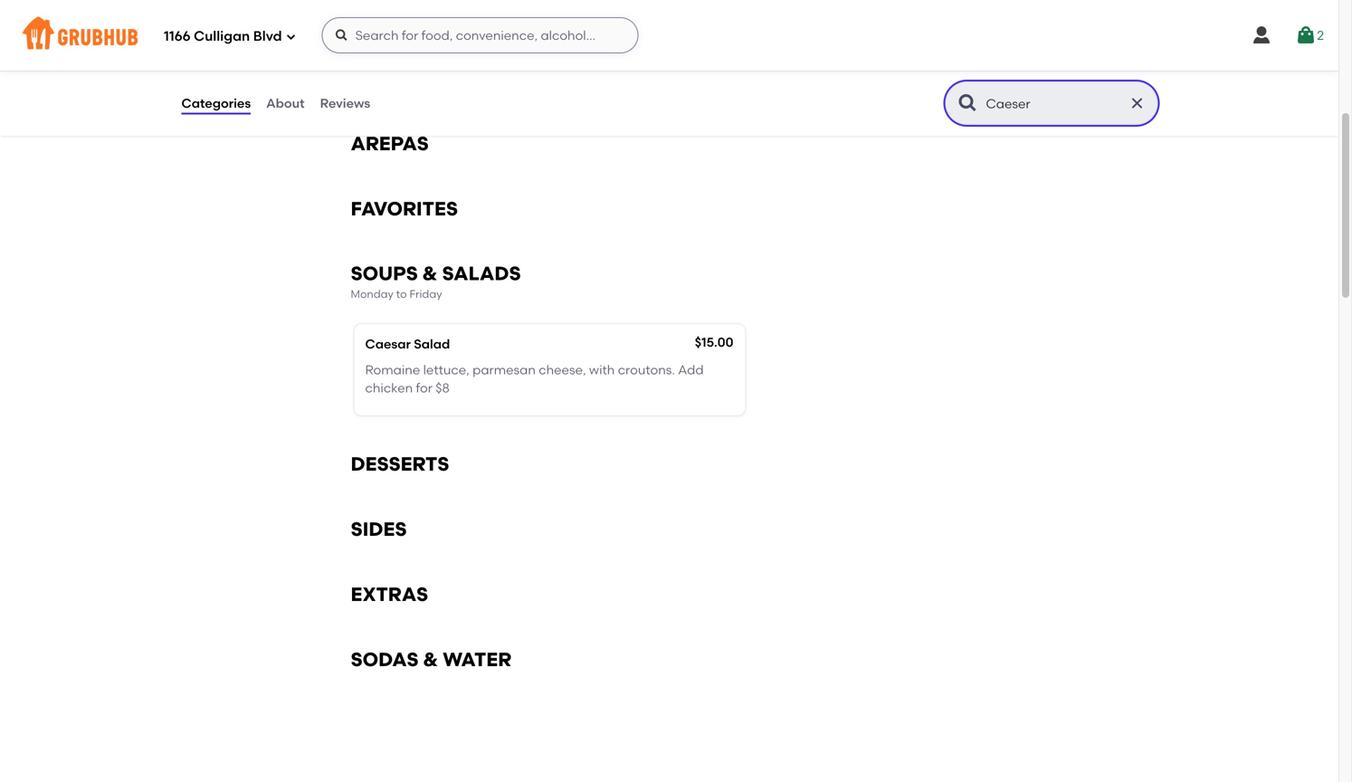 Task type: vqa. For each thing, say whether or not it's contained in the screenshot.
SOUPS corresponding to SOUPS & SALADS
yes



Task type: describe. For each thing, give the bounding box(es) containing it.
soups & salads
[[181, 101, 291, 117]]

parmesan
[[473, 362, 536, 378]]

Search for food, convenience, alcohol... search field
[[322, 17, 639, 53]]

Search Arepas Latin Cuisine search field
[[985, 95, 1123, 112]]

to
[[396, 288, 407, 301]]

with
[[589, 362, 615, 378]]

main navigation navigation
[[0, 0, 1339, 71]]

2
[[1318, 27, 1325, 43]]

extras
[[351, 583, 428, 606]]

monday
[[351, 288, 394, 301]]

soups & salads monday to friday
[[351, 262, 521, 301]]

add
[[678, 362, 704, 378]]

x icon image
[[1129, 94, 1147, 112]]

arepas
[[351, 132, 429, 155]]

2 button
[[1296, 19, 1325, 52]]

sodas
[[351, 648, 419, 671]]

categories button
[[181, 71, 252, 136]]

svg image inside 2 button
[[1296, 24, 1318, 46]]

1166
[[164, 28, 191, 44]]

romaine
[[365, 362, 420, 378]]

1166 culligan blvd
[[164, 28, 282, 44]]

cheese,
[[539, 362, 586, 378]]

sides
[[351, 518, 407, 541]]

& for soups & salads
[[228, 101, 237, 117]]

soups for soups & salads
[[181, 101, 225, 117]]

caesar salad
[[365, 337, 450, 352]]

about
[[266, 95, 305, 111]]



Task type: locate. For each thing, give the bounding box(es) containing it.
categories
[[182, 95, 251, 111]]

chicken
[[365, 381, 413, 396]]

soups inside the soups & salads monday to friday
[[351, 262, 418, 285]]

svg image
[[1252, 24, 1273, 46], [1296, 24, 1318, 46], [335, 28, 349, 43]]

0 vertical spatial &
[[228, 101, 237, 117]]

salads
[[240, 101, 291, 117], [442, 262, 521, 285]]

salad
[[414, 337, 450, 352]]

caesar
[[365, 337, 411, 352]]

blvd
[[253, 28, 282, 44]]

salads inside the soups & salads monday to friday
[[442, 262, 521, 285]]

lettuce,
[[423, 362, 470, 378]]

& inside the soups & salads monday to friday
[[423, 262, 438, 285]]

0 vertical spatial salads
[[240, 101, 291, 117]]

& left about button
[[228, 101, 237, 117]]

croutons.
[[618, 362, 675, 378]]

desserts
[[351, 453, 449, 476]]

$8
[[436, 381, 450, 396]]

0 horizontal spatial soups
[[181, 101, 225, 117]]

1 vertical spatial salads
[[442, 262, 521, 285]]

reviews button
[[319, 71, 371, 136]]

soups for soups & salads monday to friday
[[351, 262, 418, 285]]

0 vertical spatial soups
[[181, 101, 225, 117]]

& inside soups & salads tab
[[228, 101, 237, 117]]

search icon image
[[958, 92, 979, 114]]

1 vertical spatial soups
[[351, 262, 418, 285]]

$15.00
[[695, 335, 734, 350]]

favorites
[[351, 197, 458, 220]]

soups inside tab
[[181, 101, 225, 117]]

soups down culligan
[[181, 101, 225, 117]]

romaine lettuce, parmesan cheese, with croutons. add chicken for $8
[[365, 362, 704, 396]]

1 horizontal spatial salads
[[442, 262, 521, 285]]

& for sodas & water
[[423, 648, 438, 671]]

soups up monday
[[351, 262, 418, 285]]

reviews
[[320, 95, 371, 111]]

1 horizontal spatial svg image
[[1252, 24, 1273, 46]]

water
[[443, 648, 512, 671]]

starters
[[351, 67, 450, 90]]

for
[[416, 381, 433, 396]]

2 horizontal spatial svg image
[[1296, 24, 1318, 46]]

1 vertical spatial &
[[423, 262, 438, 285]]

2 vertical spatial &
[[423, 648, 438, 671]]

&
[[228, 101, 237, 117], [423, 262, 438, 285], [423, 648, 438, 671]]

0 horizontal spatial salads
[[240, 101, 291, 117]]

0 horizontal spatial svg image
[[335, 28, 349, 43]]

salads for soups & salads monday to friday
[[442, 262, 521, 285]]

svg image
[[286, 31, 297, 42]]

soups & salads tab
[[181, 99, 307, 118]]

& up friday
[[423, 262, 438, 285]]

& right sodas
[[423, 648, 438, 671]]

friday
[[410, 288, 442, 301]]

salads inside tab
[[240, 101, 291, 117]]

culligan
[[194, 28, 250, 44]]

soups
[[181, 101, 225, 117], [351, 262, 418, 285]]

& for soups & salads monday to friday
[[423, 262, 438, 285]]

1 horizontal spatial soups
[[351, 262, 418, 285]]

salads for soups & salads
[[240, 101, 291, 117]]

about button
[[265, 71, 306, 136]]

sodas & water
[[351, 648, 512, 671]]



